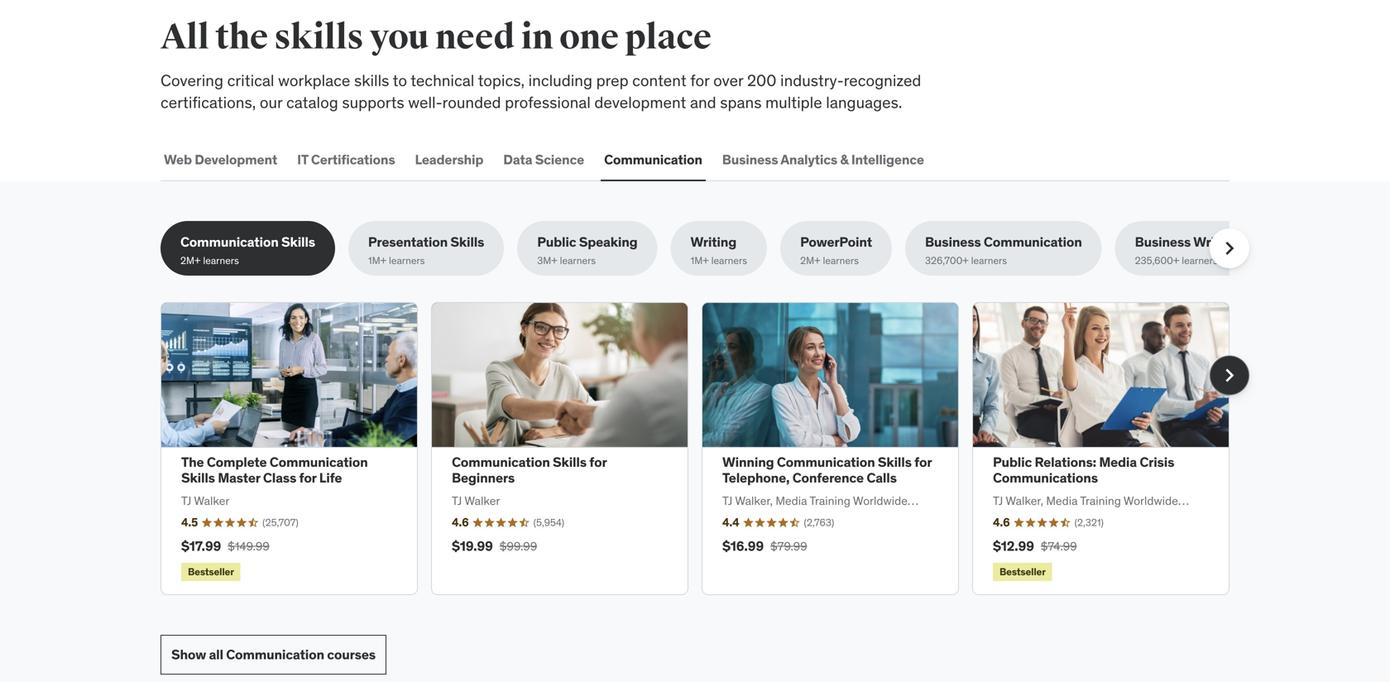Task type: vqa. For each thing, say whether or not it's contained in the screenshot.


Task type: describe. For each thing, give the bounding box(es) containing it.
learners for business writing
[[1182, 254, 1218, 267]]

presentation skills 1m+ learners
[[368, 234, 484, 267]]

learners for business communication
[[972, 254, 1008, 267]]

all the skills you need in one place
[[161, 16, 712, 59]]

public relations: media crisis communications link
[[993, 454, 1175, 487]]

spans
[[720, 92, 762, 112]]

learners for presentation skills
[[389, 254, 425, 267]]

powerpoint
[[801, 234, 873, 251]]

235,600+
[[1136, 254, 1180, 267]]

business for business communication 326,700+ learners
[[926, 234, 981, 251]]

in
[[521, 16, 553, 59]]

it
[[297, 151, 308, 168]]

class
[[263, 470, 296, 487]]

data science
[[504, 151, 585, 168]]

writing inside business writing 235,600+ learners
[[1194, 234, 1240, 251]]

need
[[435, 16, 515, 59]]

it certifications
[[297, 151, 395, 168]]

relations:
[[1035, 454, 1097, 471]]

for inside 'communication skills for beginners'
[[590, 454, 607, 471]]

leadership
[[415, 151, 484, 168]]

next image
[[1217, 362, 1243, 389]]

development
[[195, 151, 277, 168]]

2m+ inside powerpoint 2m+ learners
[[801, 254, 821, 267]]

it certifications button
[[294, 140, 399, 180]]

beginners
[[452, 470, 515, 487]]

business for business analytics & intelligence
[[723, 151, 779, 168]]

topics,
[[478, 70, 525, 90]]

critical
[[227, 70, 274, 90]]

media
[[1100, 454, 1137, 471]]

communication inside communication skills 2m+ learners
[[180, 234, 279, 251]]

skills for presentation skills 1m+ learners
[[451, 234, 484, 251]]

all
[[209, 646, 223, 663]]

the
[[181, 454, 204, 471]]

show all communication courses
[[171, 646, 376, 663]]

communications
[[993, 470, 1098, 487]]

supports
[[342, 92, 405, 112]]

learners inside powerpoint 2m+ learners
[[823, 254, 859, 267]]

crisis
[[1140, 454, 1175, 471]]

rounded
[[443, 92, 501, 112]]

writing inside writing 1m+ learners
[[691, 234, 737, 251]]

public relations: media crisis communications
[[993, 454, 1175, 487]]

data
[[504, 151, 533, 168]]

1m+ inside presentation skills 1m+ learners
[[368, 254, 387, 267]]

the complete communication skills master class for life link
[[181, 454, 368, 487]]

for inside winning communication skills for telephone, conference calls
[[915, 454, 932, 471]]

science
[[535, 151, 585, 168]]

powerpoint 2m+ learners
[[801, 234, 873, 267]]

winning communication skills for telephone, conference calls link
[[723, 454, 932, 487]]

skills inside the complete communication skills master class for life
[[181, 470, 215, 487]]

catalog
[[286, 92, 338, 112]]

master
[[218, 470, 260, 487]]

over
[[714, 70, 744, 90]]

recognized
[[844, 70, 922, 90]]

languages.
[[826, 92, 903, 112]]

communication button
[[601, 140, 706, 180]]

communication skills for beginners link
[[452, 454, 607, 487]]

0 vertical spatial skills
[[274, 16, 364, 59]]

to
[[393, 70, 407, 90]]

1m+ inside writing 1m+ learners
[[691, 254, 709, 267]]

place
[[625, 16, 712, 59]]

learners for communication skills
[[203, 254, 239, 267]]

public speaking 3m+ learners
[[537, 234, 638, 267]]

skills for communication skills for beginners
[[553, 454, 587, 471]]

business for business writing 235,600+ learners
[[1136, 234, 1191, 251]]

winning communication skills for telephone, conference calls
[[723, 454, 932, 487]]

and
[[690, 92, 717, 112]]

industry-
[[781, 70, 844, 90]]

technical
[[411, 70, 475, 90]]

next image
[[1217, 235, 1243, 262]]

show
[[171, 646, 206, 663]]

prep
[[597, 70, 629, 90]]

professional
[[505, 92, 591, 112]]



Task type: locate. For each thing, give the bounding box(es) containing it.
business
[[723, 151, 779, 168], [926, 234, 981, 251], [1136, 234, 1191, 251]]

public
[[537, 234, 576, 251], [993, 454, 1032, 471]]

winning
[[723, 454, 774, 471]]

development
[[595, 92, 687, 112]]

analytics
[[781, 151, 838, 168]]

1 horizontal spatial 1m+
[[691, 254, 709, 267]]

communication inside button
[[604, 151, 703, 168]]

2m+
[[180, 254, 201, 267], [801, 254, 821, 267]]

1 horizontal spatial business
[[926, 234, 981, 251]]

public left 'relations:'
[[993, 454, 1032, 471]]

0 horizontal spatial business
[[723, 151, 779, 168]]

public up 3m+
[[537, 234, 576, 251]]

complete
[[207, 454, 267, 471]]

skills
[[274, 16, 364, 59], [354, 70, 389, 90]]

skills inside presentation skills 1m+ learners
[[451, 234, 484, 251]]

skills up workplace
[[274, 16, 364, 59]]

0 horizontal spatial 1m+
[[368, 254, 387, 267]]

the
[[215, 16, 268, 59]]

learners inside presentation skills 1m+ learners
[[389, 254, 425, 267]]

1 writing from the left
[[691, 234, 737, 251]]

0 horizontal spatial 2m+
[[180, 254, 201, 267]]

326,700+
[[926, 254, 969, 267]]

business inside business writing 235,600+ learners
[[1136, 234, 1191, 251]]

skills inside covering critical workplace skills to technical topics, including prep content for over 200 industry-recognized certifications, our catalog supports well-rounded professional development and spans multiple languages.
[[354, 70, 389, 90]]

business up the '235,600+'
[[1136, 234, 1191, 251]]

2 learners from the left
[[389, 254, 425, 267]]

topic filters element
[[161, 221, 1260, 276]]

business analytics & intelligence button
[[719, 140, 928, 180]]

writing
[[691, 234, 737, 251], [1194, 234, 1240, 251]]

skills inside communication skills 2m+ learners
[[282, 234, 315, 251]]

0 horizontal spatial writing
[[691, 234, 737, 251]]

learners
[[203, 254, 239, 267], [389, 254, 425, 267], [560, 254, 596, 267], [712, 254, 748, 267], [823, 254, 859, 267], [972, 254, 1008, 267], [1182, 254, 1218, 267]]

one
[[560, 16, 619, 59]]

1 horizontal spatial writing
[[1194, 234, 1240, 251]]

1 learners from the left
[[203, 254, 239, 267]]

2 writing from the left
[[1194, 234, 1240, 251]]

public inside public speaking 3m+ learners
[[537, 234, 576, 251]]

business analytics & intelligence
[[723, 151, 925, 168]]

6 learners from the left
[[972, 254, 1008, 267]]

skills
[[282, 234, 315, 251], [451, 234, 484, 251], [553, 454, 587, 471], [878, 454, 912, 471], [181, 470, 215, 487]]

intelligence
[[852, 151, 925, 168]]

communication inside the complete communication skills master class for life
[[270, 454, 368, 471]]

well-
[[408, 92, 443, 112]]

you
[[370, 16, 429, 59]]

1 2m+ from the left
[[180, 254, 201, 267]]

skills inside winning communication skills for telephone, conference calls
[[878, 454, 912, 471]]

public inside public relations: media crisis communications
[[993, 454, 1032, 471]]

communication inside "business communication 326,700+ learners"
[[984, 234, 1083, 251]]

learners inside writing 1m+ learners
[[712, 254, 748, 267]]

communication inside winning communication skills for telephone, conference calls
[[777, 454, 876, 471]]

7 learners from the left
[[1182, 254, 1218, 267]]

communication skills 2m+ learners
[[180, 234, 315, 267]]

&
[[841, 151, 849, 168]]

the complete communication skills master class for life
[[181, 454, 368, 487]]

business inside "business communication 326,700+ learners"
[[926, 234, 981, 251]]

5 learners from the left
[[823, 254, 859, 267]]

leadership button
[[412, 140, 487, 180]]

200
[[748, 70, 777, 90]]

business communication 326,700+ learners
[[926, 234, 1083, 267]]

1 horizontal spatial 2m+
[[801, 254, 821, 267]]

workplace
[[278, 70, 350, 90]]

communication skills for beginners
[[452, 454, 607, 487]]

business writing 235,600+ learners
[[1136, 234, 1240, 267]]

3m+
[[537, 254, 558, 267]]

1 vertical spatial public
[[993, 454, 1032, 471]]

1 1m+ from the left
[[368, 254, 387, 267]]

show all communication courses link
[[161, 635, 387, 675]]

business up 326,700+
[[926, 234, 981, 251]]

our
[[260, 92, 283, 112]]

business down spans
[[723, 151, 779, 168]]

learners inside "business communication 326,700+ learners"
[[972, 254, 1008, 267]]

conference
[[793, 470, 864, 487]]

life
[[319, 470, 342, 487]]

learners inside business writing 235,600+ learners
[[1182, 254, 1218, 267]]

writing 1m+ learners
[[691, 234, 748, 267]]

covering
[[161, 70, 224, 90]]

web development
[[164, 151, 277, 168]]

web development button
[[161, 140, 281, 180]]

for inside the complete communication skills master class for life
[[299, 470, 317, 487]]

courses
[[327, 646, 376, 663]]

all
[[161, 16, 209, 59]]

communication
[[604, 151, 703, 168], [180, 234, 279, 251], [984, 234, 1083, 251], [270, 454, 368, 471], [452, 454, 550, 471], [777, 454, 876, 471], [226, 646, 324, 663]]

learners inside public speaking 3m+ learners
[[560, 254, 596, 267]]

certifications,
[[161, 92, 256, 112]]

2m+ inside communication skills 2m+ learners
[[180, 254, 201, 267]]

1m+
[[368, 254, 387, 267], [691, 254, 709, 267]]

web
[[164, 151, 192, 168]]

skills for communication skills 2m+ learners
[[282, 234, 315, 251]]

telephone,
[[723, 470, 790, 487]]

4 learners from the left
[[712, 254, 748, 267]]

skills up supports
[[354, 70, 389, 90]]

covering critical workplace skills to technical topics, including prep content for over 200 industry-recognized certifications, our catalog supports well-rounded professional development and spans multiple languages.
[[161, 70, 922, 112]]

0 horizontal spatial public
[[537, 234, 576, 251]]

2 1m+ from the left
[[691, 254, 709, 267]]

including
[[529, 70, 593, 90]]

calls
[[867, 470, 897, 487]]

business inside business analytics & intelligence button
[[723, 151, 779, 168]]

carousel element
[[161, 302, 1250, 595]]

presentation
[[368, 234, 448, 251]]

speaking
[[579, 234, 638, 251]]

data science button
[[500, 140, 588, 180]]

learners for public speaking
[[560, 254, 596, 267]]

public for public relations: media crisis communications
[[993, 454, 1032, 471]]

for inside covering critical workplace skills to technical topics, including prep content for over 200 industry-recognized certifications, our catalog supports well-rounded professional development and spans multiple languages.
[[691, 70, 710, 90]]

3 learners from the left
[[560, 254, 596, 267]]

content
[[633, 70, 687, 90]]

2 2m+ from the left
[[801, 254, 821, 267]]

learners inside communication skills 2m+ learners
[[203, 254, 239, 267]]

0 vertical spatial public
[[537, 234, 576, 251]]

2 horizontal spatial business
[[1136, 234, 1191, 251]]

public for public speaking 3m+ learners
[[537, 234, 576, 251]]

communication inside 'communication skills for beginners'
[[452, 454, 550, 471]]

1 vertical spatial skills
[[354, 70, 389, 90]]

certifications
[[311, 151, 395, 168]]

for
[[691, 70, 710, 90], [590, 454, 607, 471], [915, 454, 932, 471], [299, 470, 317, 487]]

skills inside 'communication skills for beginners'
[[553, 454, 587, 471]]

1 horizontal spatial public
[[993, 454, 1032, 471]]

multiple
[[766, 92, 823, 112]]



